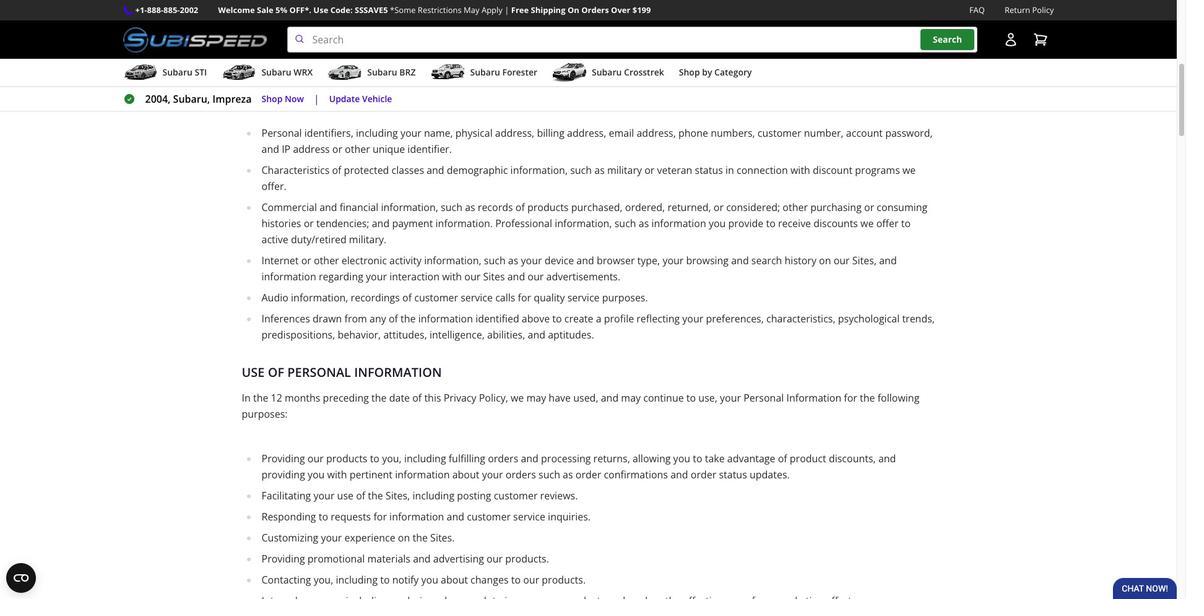 Task type: vqa. For each thing, say whether or not it's contained in the screenshot.
from
yes



Task type: locate. For each thing, give the bounding box(es) containing it.
open widget image
[[6, 564, 36, 593]]

characteristics
[[262, 164, 330, 177]]

1 horizontal spatial with
[[442, 270, 462, 284]]

1 horizontal spatial products
[[528, 201, 569, 214]]

2004, subaru, impreza
[[145, 92, 252, 106]]

2 horizontal spatial other
[[783, 201, 808, 214]]

you inside commercial and financial information, such as records of products purchased, ordered, returned, or considered; other purchasing or consuming histories or tendencies; and payment information. professional information, such as information you provide to receive discounts we offer to active duty/retired military.
[[709, 217, 726, 230]]

1 vertical spatial for
[[844, 391, 858, 405]]

of right any
[[389, 312, 398, 326]]

1 vertical spatial with
[[442, 270, 462, 284]]

returns,
[[594, 452, 630, 466]]

brz
[[400, 66, 416, 78]]

information, down billing
[[511, 164, 568, 177]]

1 subaru from the left
[[163, 66, 193, 78]]

to down the
[[242, 82, 251, 95]]

1 horizontal spatial you,
[[382, 452, 402, 466]]

0 horizontal spatial personal
[[262, 126, 302, 140]]

0 horizontal spatial address,
[[495, 126, 535, 140]]

3 address, from the left
[[637, 126, 676, 140]]

customizing your experience on the sites.
[[262, 531, 455, 545]]

for right calls
[[518, 291, 531, 305]]

providing inside providing our products to you, including fulfilling orders and processing returns, allowing you to take advantage of product discounts, and providing you with pertinent information about your orders such as order confirmations and order status updates.
[[262, 452, 305, 466]]

address, left billing
[[495, 126, 535, 140]]

continue
[[888, 66, 929, 79], [644, 391, 684, 405]]

1 horizontal spatial privacy
[[783, 66, 816, 79]]

about down fulfilling
[[452, 468, 480, 482]]

return policy link
[[1005, 4, 1054, 17]]

0 vertical spatial you,
[[382, 452, 402, 466]]

we inside the personal information we may have collected from these sources during the 12 months preceding the date of this privacy policy, and will continue to collect, includes the following:
[[362, 66, 375, 79]]

preceding
[[662, 66, 708, 79], [323, 391, 369, 405]]

subaru for subaru wrx
[[262, 66, 292, 78]]

information, down purchased,
[[555, 217, 612, 230]]

1 vertical spatial privacy
[[444, 391, 477, 405]]

your left the use
[[314, 489, 335, 503]]

1 horizontal spatial personal
[[744, 391, 784, 405]]

your inside inferences drawn from any of the information identified above to create a profile reflecting your preferences, characteristics, psychological trends, predispositions, behavior, attitudes, intelligence, abilities, and aptitudes.
[[683, 312, 704, 326]]

including
[[356, 126, 398, 140], [404, 452, 446, 466], [413, 489, 455, 503], [336, 574, 378, 587]]

4 subaru from the left
[[470, 66, 500, 78]]

this inside the in the 12 months preceding the date of this privacy policy, we may have used, and may continue to use, your personal information for the following purposes:
[[424, 391, 441, 405]]

customer right posting
[[494, 489, 538, 503]]

0 horizontal spatial privacy
[[444, 391, 477, 405]]

collected
[[424, 66, 466, 79]]

products
[[528, 201, 569, 214], [326, 452, 368, 466]]

classes
[[392, 164, 424, 177]]

0 vertical spatial preceding
[[662, 66, 708, 79]]

0 horizontal spatial from
[[345, 312, 367, 326]]

885-
[[164, 4, 180, 15]]

continue left use,
[[644, 391, 684, 405]]

0 horizontal spatial on
[[398, 531, 410, 545]]

0 vertical spatial personal
[[262, 126, 302, 140]]

status down take
[[719, 468, 747, 482]]

including up facilitating your use of the sites, including posting customer reviews.
[[404, 452, 446, 466]]

personal
[[262, 126, 302, 140], [744, 391, 784, 405]]

2 horizontal spatial with
[[791, 164, 811, 177]]

1 vertical spatial providing
[[262, 552, 305, 566]]

products up pertinent on the bottom left
[[326, 452, 368, 466]]

your up identifier.
[[401, 126, 422, 140]]

service down reviews.
[[513, 510, 546, 524]]

to right changes
[[511, 574, 521, 587]]

0 horizontal spatial have
[[400, 66, 422, 79]]

address
[[293, 143, 330, 156]]

providing up the providing
[[262, 452, 305, 466]]

1 vertical spatial products
[[326, 452, 368, 466]]

1 horizontal spatial from
[[468, 66, 491, 79]]

offer.
[[262, 180, 286, 193]]

aptitudes.
[[548, 328, 594, 342]]

about
[[452, 468, 480, 482], [441, 574, 468, 587]]

subispeed logo image
[[123, 27, 267, 53]]

1 horizontal spatial have
[[549, 391, 571, 405]]

address, right email at the right top of the page
[[637, 126, 676, 140]]

date down the information
[[389, 391, 410, 405]]

date right by
[[729, 66, 749, 79]]

a subaru brz thumbnail image image
[[328, 63, 362, 82]]

0 vertical spatial date
[[729, 66, 749, 79]]

of down the information
[[413, 391, 422, 405]]

1 vertical spatial continue
[[644, 391, 684, 405]]

1 horizontal spatial other
[[345, 143, 370, 156]]

0 horizontal spatial sites,
[[386, 489, 410, 503]]

a subaru wrx thumbnail image image
[[222, 63, 257, 82]]

for up experience
[[374, 510, 387, 524]]

returned,
[[668, 201, 711, 214]]

1 horizontal spatial address,
[[567, 126, 607, 140]]

1 vertical spatial orders
[[506, 468, 536, 482]]

includes
[[289, 82, 327, 95]]

you left provide
[[709, 217, 726, 230]]

1 vertical spatial have
[[549, 391, 571, 405]]

status inside providing our products to you, including fulfilling orders and processing returns, allowing you to take advantage of product discounts, and providing you with pertinent information about your orders such as order confirmations and order status updates.
[[719, 468, 747, 482]]

+1-
[[135, 4, 147, 15]]

information up includes
[[305, 66, 359, 79]]

date inside the in the 12 months preceding the date of this privacy policy, we may have used, and may continue to use, your personal information for the following purposes:
[[389, 391, 410, 405]]

0 horizontal spatial 12
[[271, 391, 282, 405]]

and
[[850, 66, 868, 79], [262, 143, 279, 156], [427, 164, 444, 177], [320, 201, 337, 214], [372, 217, 390, 230], [577, 254, 594, 268], [731, 254, 749, 268], [879, 254, 897, 268], [508, 270, 525, 284], [528, 328, 546, 342], [601, 391, 619, 405], [521, 452, 539, 466], [879, 452, 896, 466], [671, 468, 688, 482], [447, 510, 464, 524], [413, 552, 431, 566]]

2 horizontal spatial service
[[568, 291, 600, 305]]

providing for providing our products to you, including fulfilling orders and processing returns, allowing you to take advantage of product discounts, and providing you with pertinent information about your orders such as order confirmations and order status updates.
[[262, 452, 305, 466]]

including down the promotional on the left of page
[[336, 574, 378, 587]]

you, inside providing our products to you, including fulfilling orders and processing returns, allowing you to take advantage of product discounts, and providing you with pertinent information about your orders such as order confirmations and order status updates.
[[382, 452, 402, 466]]

preceding inside the in the 12 months preceding the date of this privacy policy, we may have used, and may continue to use, your personal information for the following purposes:
[[323, 391, 369, 405]]

0 horizontal spatial shop
[[262, 93, 283, 105]]

you, up pertinent on the bottom left
[[382, 452, 402, 466]]

sssave5
[[355, 4, 388, 15]]

0 vertical spatial policy,
[[818, 66, 848, 79]]

policy,
[[818, 66, 848, 79], [479, 391, 508, 405]]

to left use,
[[687, 391, 696, 405]]

order down take
[[691, 468, 717, 482]]

1 address, from the left
[[495, 126, 535, 140]]

including up responding to requests for information and customer service inquiries.
[[413, 489, 455, 503]]

as inside characteristics of protected classes and demographic information, such as military or veteran status in connection with discount programs we offer.
[[595, 164, 605, 177]]

activity
[[390, 254, 422, 268]]

0 horizontal spatial date
[[389, 391, 410, 405]]

responding to requests for information and customer service inquiries.
[[262, 510, 591, 524]]

reviews.
[[540, 489, 578, 503]]

0 vertical spatial continue
[[888, 66, 929, 79]]

or left consuming
[[865, 201, 875, 214]]

with inside internet or other electronic activity information, such as your device and browser type, your browsing and search history on our sites, and information regarding your interaction with our sites and our advertisements.
[[442, 270, 462, 284]]

0 horizontal spatial months
[[285, 391, 320, 405]]

return policy
[[1005, 4, 1054, 15]]

2 vertical spatial with
[[327, 468, 347, 482]]

or down identifiers,
[[332, 143, 342, 156]]

personal left information
[[744, 391, 784, 405]]

1 vertical spatial policy,
[[479, 391, 508, 405]]

2 horizontal spatial for
[[844, 391, 858, 405]]

0 vertical spatial on
[[819, 254, 831, 268]]

history
[[785, 254, 817, 268]]

1 vertical spatial personal
[[744, 391, 784, 405]]

of up updates.
[[778, 452, 787, 466]]

electronic
[[342, 254, 387, 268]]

this
[[764, 66, 780, 79], [424, 391, 441, 405]]

888-
[[147, 4, 164, 15]]

0 horizontal spatial for
[[374, 510, 387, 524]]

0 vertical spatial orders
[[488, 452, 518, 466]]

and inside the in the 12 months preceding the date of this privacy policy, we may have used, and may continue to use, your personal information for the following purposes:
[[601, 391, 619, 405]]

this right category
[[764, 66, 780, 79]]

and down identifier.
[[427, 164, 444, 177]]

in
[[242, 391, 251, 405]]

information, up payment
[[381, 201, 438, 214]]

privacy inside the in the 12 months preceding the date of this privacy policy, we may have used, and may continue to use, your personal information for the following purposes:
[[444, 391, 477, 405]]

you, down the promotional on the left of page
[[314, 574, 333, 587]]

inquiries.
[[548, 510, 591, 524]]

0 vertical spatial other
[[345, 143, 370, 156]]

0 horizontal spatial with
[[327, 468, 347, 482]]

we inside characteristics of protected classes and demographic information, such as military or veteran status in connection with discount programs we offer.
[[903, 164, 916, 177]]

address,
[[495, 126, 535, 140], [567, 126, 607, 140], [637, 126, 676, 140]]

off*.
[[290, 4, 311, 15]]

as inside providing our products to you, including fulfilling orders and processing returns, allowing you to take advantage of product discounts, and providing you with pertinent information about your orders such as order confirmations and order status updates.
[[563, 468, 573, 482]]

1 vertical spatial shop
[[262, 93, 283, 105]]

status
[[695, 164, 723, 177], [719, 468, 747, 482]]

your right reflecting
[[683, 312, 704, 326]]

responding
[[262, 510, 316, 524]]

1 horizontal spatial on
[[819, 254, 831, 268]]

our up changes
[[487, 552, 503, 566]]

including up "unique"
[[356, 126, 398, 140]]

with inside characteristics of protected classes and demographic information, such as military or veteran status in connection with discount programs we offer.
[[791, 164, 811, 177]]

0 vertical spatial with
[[791, 164, 811, 177]]

and up military.
[[372, 217, 390, 230]]

1 vertical spatial date
[[389, 391, 410, 405]]

shop
[[679, 66, 700, 78], [262, 93, 283, 105]]

1 order from the left
[[576, 468, 601, 482]]

return
[[1005, 4, 1031, 15]]

0 horizontal spatial order
[[576, 468, 601, 482]]

products inside providing our products to you, including fulfilling orders and processing returns, allowing you to take advantage of product discounts, and providing you with pertinent information about your orders such as order confirmations and order status updates.
[[326, 452, 368, 466]]

and inside the personal information we may have collected from these sources during the 12 months preceding the date of this privacy policy, and will continue to collect, includes the following:
[[850, 66, 868, 79]]

1 providing from the top
[[262, 452, 305, 466]]

a subaru crosstrek thumbnail image image
[[552, 63, 587, 82]]

as inside internet or other electronic activity information, such as your device and browser type, your browsing and search history on our sites, and information regarding your interaction with our sites and our advertisements.
[[508, 254, 519, 268]]

tendencies;
[[316, 217, 369, 230]]

subaru
[[163, 66, 193, 78], [262, 66, 292, 78], [367, 66, 397, 78], [470, 66, 500, 78], [592, 66, 622, 78]]

1 vertical spatial this
[[424, 391, 441, 405]]

and down allowing
[[671, 468, 688, 482]]

12 left crosstrek at the top right of page
[[610, 66, 622, 79]]

including inside providing our products to you, including fulfilling orders and processing returns, allowing you to take advantage of product discounts, and providing you with pertinent information about your orders such as order confirmations and order status updates.
[[404, 452, 446, 466]]

intelligence,
[[430, 328, 485, 342]]

of down "interaction"
[[403, 291, 412, 305]]

and up tendencies; at the top left of the page
[[320, 201, 337, 214]]

0 horizontal spatial continue
[[644, 391, 684, 405]]

0 horizontal spatial may
[[378, 66, 397, 79]]

other inside internet or other electronic activity information, such as your device and browser type, your browsing and search history on our sites, and information regarding your interaction with our sites and our advertisements.
[[314, 254, 339, 268]]

may left used,
[[527, 391, 546, 405]]

update
[[329, 93, 360, 105]]

0 vertical spatial 12
[[610, 66, 622, 79]]

with left discount
[[791, 164, 811, 177]]

active
[[262, 233, 288, 247]]

such up the 'sites'
[[484, 254, 506, 268]]

discounts
[[814, 217, 858, 230]]

shop inside dropdown button
[[679, 66, 700, 78]]

personal identifiers, including your name, physical address, billing address, email address, phone numbers, customer number, account password, and ip address or other unique identifier.
[[262, 126, 933, 156]]

forester
[[503, 66, 538, 78]]

continue right will
[[888, 66, 929, 79]]

subaru left the sti
[[163, 66, 193, 78]]

personal up ip
[[262, 126, 302, 140]]

audio
[[262, 291, 289, 305]]

may left brz
[[378, 66, 397, 79]]

subaru right "during"
[[592, 66, 622, 78]]

0 horizontal spatial preceding
[[323, 391, 369, 405]]

0 horizontal spatial this
[[424, 391, 441, 405]]

customer up 'connection'
[[758, 126, 802, 140]]

about inside providing our products to you, including fulfilling orders and processing returns, allowing you to take advantage of product discounts, and providing you with pertinent information about your orders such as order confirmations and order status updates.
[[452, 468, 480, 482]]

1 horizontal spatial months
[[624, 66, 660, 79]]

1 horizontal spatial 12
[[610, 66, 622, 79]]

0 vertical spatial privacy
[[783, 66, 816, 79]]

may right used,
[[621, 391, 641, 405]]

1 vertical spatial |
[[314, 92, 319, 106]]

0 vertical spatial have
[[400, 66, 422, 79]]

use,
[[699, 391, 718, 405]]

0 horizontal spatial policy,
[[479, 391, 508, 405]]

such down processing on the left of the page
[[539, 468, 560, 482]]

0 vertical spatial sites,
[[853, 254, 877, 268]]

and left will
[[850, 66, 868, 79]]

1 horizontal spatial preceding
[[662, 66, 708, 79]]

1 horizontal spatial sites,
[[853, 254, 877, 268]]

0 vertical spatial from
[[468, 66, 491, 79]]

regarding
[[319, 270, 363, 284]]

0 vertical spatial providing
[[262, 452, 305, 466]]

0 vertical spatial shop
[[679, 66, 700, 78]]

0 vertical spatial status
[[695, 164, 723, 177]]

0 horizontal spatial other
[[314, 254, 339, 268]]

other up regarding
[[314, 254, 339, 268]]

1 horizontal spatial policy,
[[818, 66, 848, 79]]

information, up drawn
[[291, 291, 348, 305]]

and left processing on the left of the page
[[521, 452, 539, 466]]

information inside commercial and financial information, such as records of products purchased, ordered, returned, or considered; other purchasing or consuming histories or tendencies; and payment information. professional information, such as information you provide to receive discounts we offer to active duty/retired military.
[[652, 217, 706, 230]]

2 vertical spatial other
[[314, 254, 339, 268]]

1 vertical spatial months
[[285, 391, 320, 405]]

subaru crosstrek
[[592, 66, 664, 78]]

months inside the in the 12 months preceding the date of this privacy policy, we may have used, and may continue to use, your personal information for the following purposes:
[[285, 391, 320, 405]]

sites, down pertinent on the bottom left
[[386, 489, 410, 503]]

device
[[545, 254, 574, 268]]

professional
[[496, 217, 552, 230]]

1 vertical spatial you,
[[314, 574, 333, 587]]

or down duty/retired
[[301, 254, 311, 268]]

on
[[819, 254, 831, 268], [398, 531, 410, 545]]

use
[[242, 364, 265, 381]]

fulfilling
[[449, 452, 486, 466]]

duty/retired
[[291, 233, 347, 247]]

sale
[[257, 4, 274, 15]]

1 vertical spatial from
[[345, 312, 367, 326]]

the inside inferences drawn from any of the information identified above to create a profile reflecting your preferences, characteristics, psychological trends, predispositions, behavior, attitudes, intelligence, abilities, and aptitudes.
[[401, 312, 416, 326]]

use
[[337, 489, 354, 503]]

internet or other electronic activity information, such as your device and browser type, your browsing and search history on our sites, and information regarding your interaction with our sites and our advertisements.
[[262, 254, 897, 284]]

1 vertical spatial other
[[783, 201, 808, 214]]

purchased,
[[571, 201, 623, 214]]

information down facilitating your use of the sites, including posting customer reviews.
[[390, 510, 444, 524]]

or inside personal identifiers, including your name, physical address, billing address, email address, phone numbers, customer number, account password, and ip address or other unique identifier.
[[332, 143, 342, 156]]

shop left now
[[262, 93, 283, 105]]

sources
[[521, 66, 557, 79]]

on right history
[[819, 254, 831, 268]]

subaru up following: on the left of page
[[367, 66, 397, 78]]

inferences
[[262, 312, 310, 326]]

customer inside personal identifiers, including your name, physical address, billing address, email address, phone numbers, customer number, account password, and ip address or other unique identifier.
[[758, 126, 802, 140]]

0 vertical spatial |
[[505, 4, 509, 15]]

our up quality
[[528, 270, 544, 284]]

providing up contacting
[[262, 552, 305, 566]]

12 inside the personal information we may have collected from these sources during the 12 months preceding the date of this privacy policy, and will continue to collect, includes the following:
[[610, 66, 622, 79]]

information
[[305, 66, 359, 79], [652, 217, 706, 230], [262, 270, 316, 284], [418, 312, 473, 326], [395, 468, 450, 482], [390, 510, 444, 524]]

veteran
[[657, 164, 693, 177]]

1 vertical spatial preceding
[[323, 391, 369, 405]]

3 subaru from the left
[[367, 66, 397, 78]]

address, left email at the right top of the page
[[567, 126, 607, 140]]

1 horizontal spatial shop
[[679, 66, 700, 78]]

products inside commercial and financial information, such as records of products purchased, ordered, returned, or considered; other purchasing or consuming histories or tendencies; and payment information. professional information, such as information you provide to receive discounts we offer to active duty/retired military.
[[528, 201, 569, 214]]

information inside inferences drawn from any of the information identified above to create a profile reflecting your preferences, characteristics, psychological trends, predispositions, behavior, attitudes, intelligence, abilities, and aptitudes.
[[418, 312, 473, 326]]

with up the use
[[327, 468, 347, 482]]

0 vertical spatial this
[[764, 66, 780, 79]]

12 inside the in the 12 months preceding the date of this privacy policy, we may have used, and may continue to use, your personal information for the following purposes:
[[271, 391, 282, 405]]

0 horizontal spatial products
[[326, 452, 368, 466]]

of inside the in the 12 months preceding the date of this privacy policy, we may have used, and may continue to use, your personal information for the following purposes:
[[413, 391, 422, 405]]

discounts,
[[829, 452, 876, 466]]

12 up 'purposes:'
[[271, 391, 282, 405]]

ordered,
[[625, 201, 665, 214]]

status left in
[[695, 164, 723, 177]]

have inside the personal information we may have collected from these sources during the 12 months preceding the date of this privacy policy, and will continue to collect, includes the following:
[[400, 66, 422, 79]]

consuming
[[877, 201, 928, 214]]

or right military
[[645, 164, 655, 177]]

about down advertising
[[441, 574, 468, 587]]

we
[[362, 66, 375, 79], [903, 164, 916, 177], [861, 217, 874, 230], [511, 391, 524, 405]]

such inside characteristics of protected classes and demographic information, such as military or veteran status in connection with discount programs we offer.
[[570, 164, 592, 177]]

1 horizontal spatial continue
[[888, 66, 929, 79]]

and left ip
[[262, 143, 279, 156]]

1 horizontal spatial order
[[691, 468, 717, 482]]

as down processing on the left of the page
[[563, 468, 573, 482]]

providing promotional materials and advertising our products.
[[262, 552, 549, 566]]

1 vertical spatial 12
[[271, 391, 282, 405]]

subaru for subaru sti
[[163, 66, 193, 78]]

information, inside internet or other electronic activity information, such as your device and browser type, your browsing and search history on our sites, and information regarding your interaction with our sites and our advertisements.
[[424, 254, 482, 268]]

0 vertical spatial for
[[518, 291, 531, 305]]

identifiers,
[[305, 126, 354, 140]]

policy
[[1033, 4, 1054, 15]]

notify
[[392, 574, 419, 587]]

purposes.
[[602, 291, 648, 305]]

subaru left forester
[[470, 66, 500, 78]]

2 vertical spatial for
[[374, 510, 387, 524]]

of inside characteristics of protected classes and demographic information, such as military or veteran status in connection with discount programs we offer.
[[332, 164, 342, 177]]

or up duty/retired
[[304, 217, 314, 230]]

subaru inside dropdown button
[[262, 66, 292, 78]]

0 horizontal spatial you,
[[314, 574, 333, 587]]

2 subaru from the left
[[262, 66, 292, 78]]

of up professional
[[516, 201, 525, 214]]

date
[[729, 66, 749, 79], [389, 391, 410, 405]]

0 vertical spatial products
[[528, 201, 569, 214]]

or inside characteristics of protected classes and demographic information, such as military or veteran status in connection with discount programs we offer.
[[645, 164, 655, 177]]

of left protected
[[332, 164, 342, 177]]

5 subaru from the left
[[592, 66, 622, 78]]

a subaru sti thumbnail image image
[[123, 63, 158, 82]]

our down discounts
[[834, 254, 850, 268]]

any
[[370, 312, 386, 326]]

2 horizontal spatial address,
[[637, 126, 676, 140]]

2 providing from the top
[[262, 552, 305, 566]]



Task type: describe. For each thing, give the bounding box(es) containing it.
customer down "interaction"
[[414, 291, 458, 305]]

welcome
[[218, 4, 255, 15]]

search button
[[921, 29, 975, 50]]

providing for providing promotional materials and advertising our products.
[[262, 552, 305, 566]]

restrictions
[[418, 4, 462, 15]]

considered;
[[726, 201, 780, 214]]

2 horizontal spatial may
[[621, 391, 641, 405]]

your left the device
[[521, 254, 542, 268]]

and inside inferences drawn from any of the information identified above to create a profile reflecting your preferences, characteristics, psychological trends, predispositions, behavior, attitudes, intelligence, abilities, and aptitudes.
[[528, 328, 546, 342]]

information inside internet or other electronic activity information, such as your device and browser type, your browsing and search history on our sites, and information regarding your interaction with our sites and our advertisements.
[[262, 270, 316, 284]]

update vehicle
[[329, 93, 392, 105]]

0 horizontal spatial |
[[314, 92, 319, 106]]

and up contacting you, including to notify you about changes to our products. on the left bottom of the page
[[413, 552, 431, 566]]

offer
[[877, 217, 899, 230]]

your inside personal identifiers, including your name, physical address, billing address, email address, phone numbers, customer number, account password, and ip address or other unique identifier.
[[401, 126, 422, 140]]

to left take
[[693, 452, 703, 466]]

your inside the in the 12 months preceding the date of this privacy policy, we may have used, and may continue to use, your personal information for the following purposes:
[[720, 391, 741, 405]]

date inside the personal information we may have collected from these sources during the 12 months preceding the date of this privacy policy, and will continue to collect, includes the following:
[[729, 66, 749, 79]]

we inside commercial and financial information, such as records of products purchased, ordered, returned, or considered; other purchasing or consuming histories or tendencies; and payment information. professional information, such as information you provide to receive discounts we offer to active duty/retired military.
[[861, 217, 874, 230]]

to left notify
[[380, 574, 390, 587]]

from inside inferences drawn from any of the information identified above to create a profile reflecting your preferences, characteristics, psychological trends, predispositions, behavior, attitudes, intelligence, abilities, and aptitudes.
[[345, 312, 367, 326]]

recordings
[[351, 291, 400, 305]]

create
[[565, 312, 594, 326]]

$199
[[633, 4, 651, 15]]

commercial
[[262, 201, 317, 214]]

2 address, from the left
[[567, 126, 607, 140]]

1 vertical spatial sites,
[[386, 489, 410, 503]]

preceding inside the personal information we may have collected from these sources during the 12 months preceding the date of this privacy policy, and will continue to collect, includes the following:
[[662, 66, 708, 79]]

shop for shop now
[[262, 93, 283, 105]]

apply
[[482, 4, 503, 15]]

have inside the in the 12 months preceding the date of this privacy policy, we may have used, and may continue to use, your personal information for the following purposes:
[[549, 391, 571, 405]]

2 order from the left
[[691, 468, 717, 482]]

months inside the personal information we may have collected from these sources during the 12 months preceding the date of this privacy policy, and will continue to collect, includes the following:
[[624, 66, 660, 79]]

subaru for subaru brz
[[367, 66, 397, 78]]

processing
[[541, 452, 591, 466]]

subaru for subaru forester
[[470, 66, 500, 78]]

changes
[[471, 574, 509, 587]]

payment
[[392, 217, 433, 230]]

policy, inside the personal information we may have collected from these sources during the 12 months preceding the date of this privacy policy, and will continue to collect, includes the following:
[[818, 66, 848, 79]]

continue inside the personal information we may have collected from these sources during the 12 months preceding the date of this privacy policy, and will continue to collect, includes the following:
[[888, 66, 929, 79]]

such down the ordered,
[[615, 217, 636, 230]]

welcome sale 5% off*. use code: sssave5
[[218, 4, 388, 15]]

of inside inferences drawn from any of the information identified above to create a profile reflecting your preferences, characteristics, psychological trends, predispositions, behavior, attitudes, intelligence, abilities, and aptitudes.
[[389, 312, 398, 326]]

predispositions,
[[262, 328, 335, 342]]

your up the promotional on the left of page
[[321, 531, 342, 545]]

numbers,
[[711, 126, 755, 140]]

0 horizontal spatial service
[[461, 291, 493, 305]]

search input field
[[287, 27, 978, 53]]

sites, inside internet or other electronic activity information, such as your device and browser type, your browsing and search history on our sites, and information regarding your interaction with our sites and our advertisements.
[[853, 254, 877, 268]]

status inside characteristics of protected classes and demographic information, such as military or veteran status in connection with discount programs we offer.
[[695, 164, 723, 177]]

information inside the personal information we may have collected from these sources during the 12 months preceding the date of this privacy policy, and will continue to collect, includes the following:
[[305, 66, 359, 79]]

your right type,
[[663, 254, 684, 268]]

personal inside the in the 12 months preceding the date of this privacy policy, we may have used, and may continue to use, your personal information for the following purposes:
[[744, 391, 784, 405]]

1 vertical spatial products.
[[542, 574, 586, 587]]

our right changes
[[523, 574, 539, 587]]

*some restrictions may apply | free shipping on orders over $199
[[390, 4, 651, 15]]

connection
[[737, 164, 788, 177]]

drawn
[[313, 312, 342, 326]]

1 vertical spatial on
[[398, 531, 410, 545]]

other inside personal identifiers, including your name, physical address, billing address, email address, phone numbers, customer number, account password, and ip address or other unique identifier.
[[345, 143, 370, 156]]

1 horizontal spatial may
[[527, 391, 546, 405]]

unique
[[373, 143, 405, 156]]

and down offer
[[879, 254, 897, 268]]

subaru forester button
[[431, 61, 538, 86]]

5%
[[276, 4, 287, 15]]

pertinent
[[350, 468, 393, 482]]

over
[[611, 4, 631, 15]]

other inside commercial and financial information, such as records of products purchased, ordered, returned, or considered; other purchasing or consuming histories or tendencies; and payment information. professional information, such as information you provide to receive discounts we offer to active duty/retired military.
[[783, 201, 808, 214]]

allowing
[[633, 452, 671, 466]]

1 horizontal spatial |
[[505, 4, 509, 15]]

to inside the personal information we may have collected from these sources during the 12 months preceding the date of this privacy policy, and will continue to collect, includes the following:
[[242, 82, 251, 95]]

during
[[560, 66, 590, 79]]

military
[[607, 164, 642, 177]]

to up pertinent on the bottom left
[[370, 452, 380, 466]]

or inside internet or other electronic activity information, such as your device and browser type, your browsing and search history on our sites, and information regarding your interaction with our sites and our advertisements.
[[301, 254, 311, 268]]

subaru brz
[[367, 66, 416, 78]]

button image
[[1004, 32, 1018, 47]]

preferences,
[[706, 312, 764, 326]]

shipping
[[531, 4, 566, 15]]

may inside the personal information we may have collected from these sources during the 12 months preceding the date of this privacy policy, and will continue to collect, includes the following:
[[378, 66, 397, 79]]

as down the ordered,
[[639, 217, 649, 230]]

to inside the in the 12 months preceding the date of this privacy policy, we may have used, and may continue to use, your personal information for the following purposes:
[[687, 391, 696, 405]]

audio information, recordings of customer service calls for quality service purposes.
[[262, 291, 648, 305]]

may
[[464, 4, 480, 15]]

collect,
[[254, 82, 286, 95]]

or right returned,
[[714, 201, 724, 214]]

of inside the personal information we may have collected from these sources during the 12 months preceding the date of this privacy policy, and will continue to collect, includes the following:
[[752, 66, 761, 79]]

psychological
[[838, 312, 900, 326]]

1 vertical spatial about
[[441, 574, 468, 587]]

subaru sti
[[163, 66, 207, 78]]

posting
[[457, 489, 491, 503]]

physical
[[456, 126, 493, 140]]

as up information.
[[465, 201, 475, 214]]

following:
[[347, 82, 392, 95]]

personal
[[288, 364, 351, 381]]

updates.
[[750, 468, 790, 482]]

our inside providing our products to you, including fulfilling orders and processing returns, allowing you to take advantage of product discounts, and providing you with pertinent information about your orders such as order confirmations and order status updates.
[[308, 452, 324, 466]]

discount
[[813, 164, 853, 177]]

including inside personal identifiers, including your name, physical address, billing address, email address, phone numbers, customer number, account password, and ip address or other unique identifier.
[[356, 126, 398, 140]]

on
[[568, 4, 579, 15]]

continue inside the in the 12 months preceding the date of this privacy policy, we may have used, and may continue to use, your personal information for the following purposes:
[[644, 391, 684, 405]]

and right the 'sites'
[[508, 270, 525, 284]]

this inside the personal information we may have collected from these sources during the 12 months preceding the date of this privacy policy, and will continue to collect, includes the following:
[[764, 66, 780, 79]]

sites.
[[430, 531, 455, 545]]

calls
[[496, 291, 515, 305]]

vehicle
[[362, 93, 392, 105]]

information inside providing our products to you, including fulfilling orders and processing returns, allowing you to take advantage of product discounts, and providing you with pertinent information about your orders such as order confirmations and order status updates.
[[395, 468, 450, 482]]

from inside the personal information we may have collected from these sources during the 12 months preceding the date of this privacy policy, and will continue to collect, includes the following:
[[468, 66, 491, 79]]

name,
[[424, 126, 453, 140]]

to inside inferences drawn from any of the information identified above to create a profile reflecting your preferences, characteristics, psychological trends, predispositions, behavior, attitudes, intelligence, abilities, and aptitudes.
[[553, 312, 562, 326]]

customizing
[[262, 531, 318, 545]]

0 vertical spatial products.
[[505, 552, 549, 566]]

attitudes,
[[384, 328, 427, 342]]

identifier.
[[408, 143, 452, 156]]

search
[[752, 254, 782, 268]]

your down electronic
[[366, 270, 387, 284]]

by
[[702, 66, 712, 78]]

and inside personal identifiers, including your name, physical address, billing address, email address, phone numbers, customer number, account password, and ip address or other unique identifier.
[[262, 143, 279, 156]]

we inside the in the 12 months preceding the date of this privacy policy, we may have used, and may continue to use, your personal information for the following purposes:
[[511, 391, 524, 405]]

and inside characteristics of protected classes and demographic information, such as military or veteran status in connection with discount programs we offer.
[[427, 164, 444, 177]]

personal
[[261, 66, 302, 79]]

and left search
[[731, 254, 749, 268]]

1 horizontal spatial service
[[513, 510, 546, 524]]

to down consuming
[[901, 217, 911, 230]]

confirmations
[[604, 468, 668, 482]]

a subaru forester thumbnail image image
[[431, 63, 465, 82]]

receive
[[778, 217, 811, 230]]

information, inside characteristics of protected classes and demographic information, such as military or veteran status in connection with discount programs we offer.
[[511, 164, 568, 177]]

of inside providing our products to you, including fulfilling orders and processing returns, allowing you to take advantage of product discounts, and providing you with pertinent information about your orders such as order confirmations and order status updates.
[[778, 452, 787, 466]]

subaru,
[[173, 92, 210, 106]]

materials
[[368, 552, 411, 566]]

and right discounts,
[[879, 452, 896, 466]]

facilitating
[[262, 489, 311, 503]]

trends,
[[903, 312, 935, 326]]

information
[[354, 364, 442, 381]]

of right the use
[[356, 489, 365, 503]]

of inside commercial and financial information, such as records of products purchased, ordered, returned, or considered; other purchasing or consuming histories or tendencies; and payment information. professional information, such as information you provide to receive discounts we offer to active duty/retired military.
[[516, 201, 525, 214]]

1 horizontal spatial for
[[518, 291, 531, 305]]

profile
[[604, 312, 634, 326]]

shop for shop by category
[[679, 66, 700, 78]]

product
[[790, 452, 827, 466]]

for inside the in the 12 months preceding the date of this privacy policy, we may have used, and may continue to use, your personal information for the following purposes:
[[844, 391, 858, 405]]

personal inside personal identifiers, including your name, physical address, billing address, email address, phone numbers, customer number, account password, and ip address or other unique identifier.
[[262, 126, 302, 140]]

you right notify
[[421, 574, 438, 587]]

code:
[[331, 4, 353, 15]]

on inside internet or other electronic activity information, such as your device and browser type, your browsing and search history on our sites, and information regarding your interaction with our sites and our advertisements.
[[819, 254, 831, 268]]

in
[[726, 164, 734, 177]]

subaru for subaru crosstrek
[[592, 66, 622, 78]]

policy, inside the in the 12 months preceding the date of this privacy policy, we may have used, and may continue to use, your personal information for the following purposes:
[[479, 391, 508, 405]]

shop by category button
[[679, 61, 752, 86]]

privacy inside the personal information we may have collected from these sources during the 12 months preceding the date of this privacy policy, and will continue to collect, includes the following:
[[783, 66, 816, 79]]

above
[[522, 312, 550, 326]]

characteristics of protected classes and demographic information, such as military or veteran status in connection with discount programs we offer.
[[262, 164, 916, 193]]

military.
[[349, 233, 387, 247]]

advantage
[[728, 452, 776, 466]]

impreza
[[213, 92, 252, 106]]

advertising
[[433, 552, 484, 566]]

subaru sti button
[[123, 61, 207, 86]]

to left receive
[[766, 217, 776, 230]]

a
[[596, 312, 602, 326]]

promotional
[[308, 552, 365, 566]]

to left requests
[[319, 510, 328, 524]]

and up advertisements.
[[577, 254, 594, 268]]

you right allowing
[[674, 452, 691, 466]]

2004,
[[145, 92, 171, 106]]

such inside providing our products to you, including fulfilling orders and processing returns, allowing you to take advantage of product discounts, and providing you with pertinent information about your orders such as order confirmations and order status updates.
[[539, 468, 560, 482]]

number,
[[804, 126, 844, 140]]

customer down posting
[[467, 510, 511, 524]]

your inside providing our products to you, including fulfilling orders and processing returns, allowing you to take advantage of product discounts, and providing you with pertinent information about your orders such as order confirmations and order status updates.
[[482, 468, 503, 482]]

such up information.
[[441, 201, 463, 214]]

you right the providing
[[308, 468, 325, 482]]

characteristics,
[[767, 312, 836, 326]]

financial
[[340, 201, 379, 214]]

and up sites.
[[447, 510, 464, 524]]

such inside internet or other electronic activity information, such as your device and browser type, your browsing and search history on our sites, and information regarding your interaction with our sites and our advertisements.
[[484, 254, 506, 268]]

with inside providing our products to you, including fulfilling orders and processing returns, allowing you to take advantage of product discounts, and providing you with pertinent information about your orders such as order confirmations and order status updates.
[[327, 468, 347, 482]]

requests
[[331, 510, 371, 524]]

interaction
[[390, 270, 440, 284]]

our left the 'sites'
[[465, 270, 481, 284]]

the
[[242, 66, 259, 79]]



